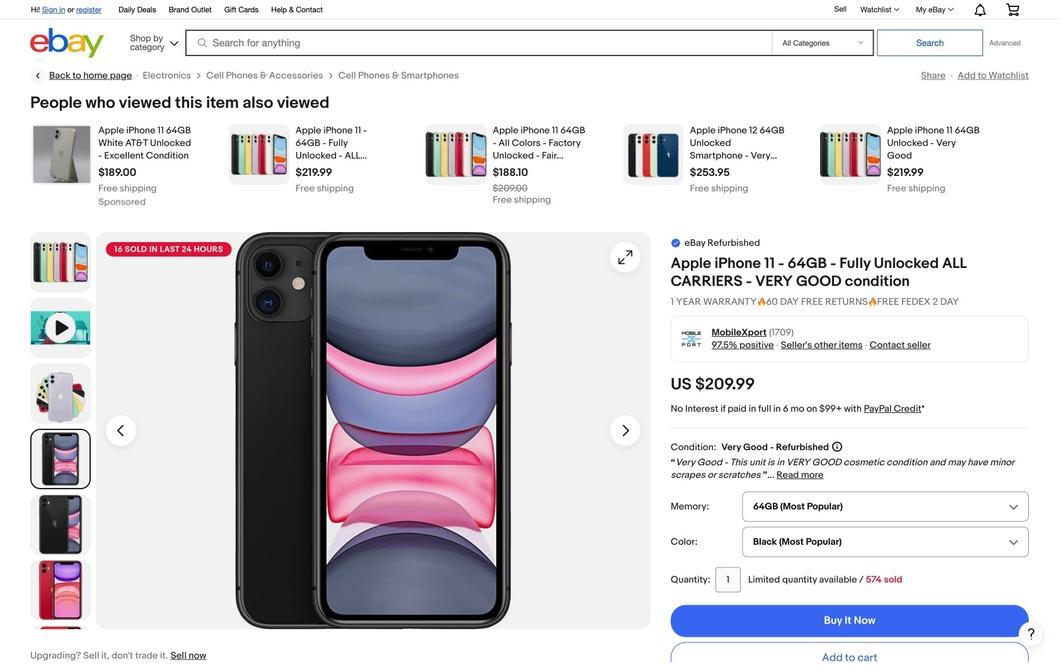 Task type: vqa. For each thing, say whether or not it's contained in the screenshot.
Motorcycle
no



Task type: locate. For each thing, give the bounding box(es) containing it.
1 horizontal spatial picture 3 of 10 image
[[96, 232, 651, 629]]

account navigation
[[24, 0, 1029, 20]]

picture 1 of 10 image
[[31, 233, 90, 292]]

None submit
[[878, 30, 984, 56]]

banner
[[24, 0, 1029, 61]]

picture 2 of 10 image
[[31, 364, 90, 423]]

None text field
[[98, 166, 137, 179], [888, 166, 924, 179], [888, 184, 946, 193], [98, 166, 137, 179], [888, 166, 924, 179], [888, 184, 946, 193]]

your shopping cart image
[[1006, 3, 1020, 16]]

None text field
[[296, 166, 332, 179], [493, 166, 528, 179], [690, 166, 730, 179], [98, 184, 157, 193], [296, 184, 354, 193], [493, 184, 528, 193], [690, 184, 749, 193], [493, 196, 551, 204], [716, 567, 741, 593], [296, 166, 332, 179], [493, 166, 528, 179], [690, 166, 730, 179], [98, 184, 157, 193], [296, 184, 354, 193], [493, 184, 528, 193], [690, 184, 749, 193], [493, 196, 551, 204], [716, 567, 741, 593]]

picture 3 of 10 image
[[96, 232, 651, 629], [33, 431, 88, 487]]



Task type: describe. For each thing, give the bounding box(es) containing it.
Search for anything text field
[[187, 31, 770, 55]]

help, opens dialogs image
[[1026, 628, 1038, 640]]

0 horizontal spatial picture 3 of 10 image
[[33, 431, 88, 487]]

picture 5 of 10 image
[[31, 561, 90, 620]]

video 1 of 1 image
[[31, 298, 90, 358]]

text__icon image
[[671, 237, 681, 248]]

picture 4 of 10 image
[[31, 495, 90, 554]]

watchlist image
[[894, 8, 900, 11]]

my ebay image
[[949, 8, 954, 11]]



